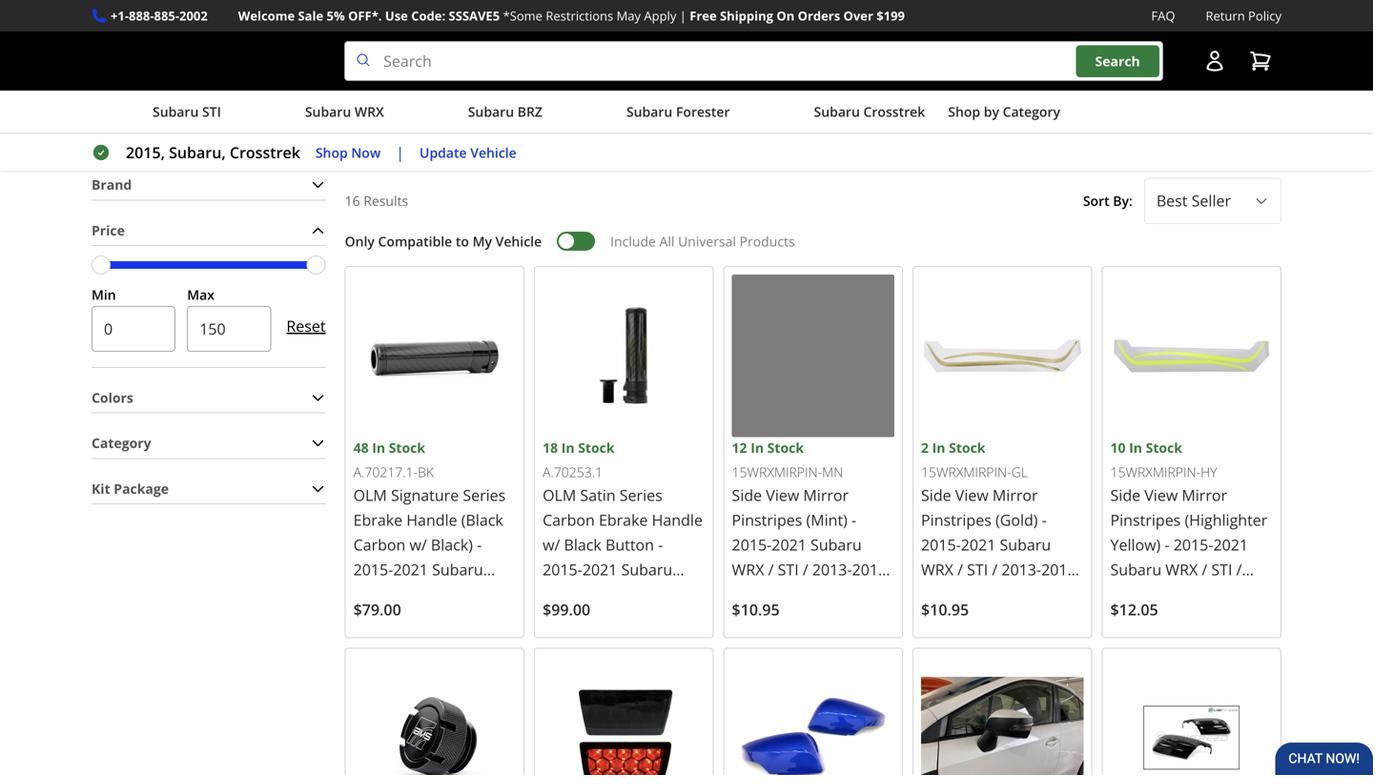 Task type: describe. For each thing, give the bounding box(es) containing it.
products
[[740, 232, 795, 250]]

subaru inside 2 in stock 15wrxmirpin-gl side view mirror pinstripes (gold) - 2015-2021 subaru wrx / sti / 2013-2017 crosstrek
[[1000, 535, 1051, 555]]

category
[[92, 434, 151, 452]]

2021 for (mint)
[[772, 535, 807, 555]]

15wrxmirpin- for side view mirror pinstripes (mint) - 2015-2021 subaru wrx / sti / 2013-2017 crosstrek
[[732, 463, 822, 481]]

2015, subaru, crosstrek
[[126, 142, 300, 163]]

by
[[984, 103, 999, 121]]

2015- for (gold)
[[921, 535, 961, 555]]

2021 inside 10 in stock 15wrxmirpin-hy side view mirror pinstripes (highlighter yellow) - 2015-2021 subaru wrx / sti / 2013-2017 crosstrek
[[1214, 535, 1248, 555]]

category
[[1003, 103, 1061, 121]]

sort
[[1083, 192, 1110, 210]]

48
[[353, 439, 369, 457]]

minimum slider
[[92, 256, 111, 275]]

2015,
[[126, 142, 165, 163]]

side for side view mirror pinstripes (highlighter yellow) - 2015-2021 subaru wrx / sti / 2013-2017 crosstrek
[[1111, 485, 1141, 505]]

shop for second shop all link from left
[[858, 8, 891, 27]]

brand
[[92, 176, 132, 194]]

kit package
[[92, 480, 169, 498]]

18 in stock a.70253.1
[[543, 439, 615, 481]]

+1-888-885-2002
[[111, 7, 208, 24]]

mirror for (highlighter
[[1182, 485, 1227, 505]]

16
[[345, 192, 360, 210]]

crosstrek inside dropdown button
[[864, 103, 925, 121]]

sale
[[298, 7, 323, 24]]

+1-
[[111, 7, 129, 24]]

brand button
[[92, 170, 326, 200]]

and
[[525, 3, 549, 21]]

sti inside 10 in stock 15wrxmirpin-hy side view mirror pinstripes (highlighter yellow) - 2015-2021 subaru wrx / sti / 2013-2017 crosstrek
[[1212, 559, 1233, 580]]

stock for side view mirror pinstripes (gold) - 2015-2021 subaru wrx / sti / 2013-2017 crosstrek
[[949, 439, 986, 457]]

price button
[[92, 216, 326, 245]]

search
[[1095, 52, 1140, 70]]

universal
[[678, 232, 736, 250]]

all for second shop all link from left
[[895, 8, 912, 27]]

forester
[[676, 103, 730, 121]]

mirror for (gold)
[[993, 485, 1038, 505]]

stock for side view mirror pinstripes (mint) - 2015-2021 subaru wrx / sti / 2013-2017 crosstrek
[[767, 439, 804, 457]]

shop now
[[316, 143, 381, 161]]

subaru forester
[[627, 103, 730, 121]]

$10.95 for side view mirror pinstripes (gold) - 2015-2021 subaru wrx / sti / 2013-2017 crosstrek
[[921, 599, 969, 620]]

olm paint matched lower mirror covers (lightning red / firestorm red) - 2015-2021 subaru wrx / sti / 2015-2017 crosstrek / 2015-2016 impreza image
[[1111, 657, 1273, 775]]

include all universal products
[[611, 232, 795, 250]]

products
[[846, 113, 945, 144]]

pinstripes for (mint)
[[732, 510, 802, 530]]

olm oe style mirror cover with turn signal cutout (lightning red) - 2015-2021 subaru wrx / sti / 2015-2017 crosstrek image
[[732, 657, 895, 775]]

1 / from the left
[[768, 559, 774, 580]]

mounting
[[462, 3, 522, 21]]

Min text field
[[92, 306, 176, 352]]

2 in stock 15wrxmirpin-gl side view mirror pinstripes (gold) - 2015-2021 subaru wrx / sti / 2013-2017 crosstrek
[[921, 439, 1076, 605]]

apply
[[644, 7, 677, 24]]

category button
[[92, 429, 326, 458]]

(gold)
[[996, 510, 1038, 530]]

sssave5
[[449, 7, 500, 24]]

side view mirror pinstripes (highlighter yellow) - 2015-2021 subaru wrx / sti / 2013-2017 crosstrek image
[[1111, 275, 1273, 437]]

featured
[[745, 113, 840, 144]]

$12.05
[[1111, 599, 1158, 620]]

reset button
[[287, 303, 326, 349]]

subaru wrx
[[305, 103, 384, 121]]

side view mirror pinstripes (mint) - 2015-2021 subaru wrx / sti / 2013-2017 crosstrek image
[[732, 275, 895, 437]]

gl
[[1012, 463, 1028, 481]]

view for (highlighter
[[1145, 485, 1178, 505]]

button image
[[1204, 50, 1226, 73]]

policy
[[1248, 7, 1282, 24]]

subaru crosstrek
[[814, 103, 925, 121]]

crosstrek inside 2 in stock 15wrxmirpin-gl side view mirror pinstripes (gold) - 2015-2021 subaru wrx / sti / 2013-2017 crosstrek
[[921, 584, 989, 605]]

a.70217.1-
[[353, 463, 418, 481]]

2017 for side view mirror pinstripes (gold) - 2015-2021 subaru wrx / sti / 2013-2017 crosstrek
[[1042, 559, 1076, 580]]

my
[[473, 232, 492, 250]]

restrictions
[[546, 7, 613, 24]]

sticker fab f1 special edition dark smoke honeycomb rear fog lamp overlay - 2015-2021 subaru wrx / sti / 2013-2017 crosstrek image
[[543, 657, 705, 775]]

max
[[187, 286, 215, 304]]

subaru inside dropdown button
[[468, 103, 514, 121]]

$79.00
[[353, 599, 401, 620]]

a.70253.1
[[543, 463, 603, 481]]

*some
[[503, 7, 543, 24]]

welcome sale 5% off*. use code: sssave5 *some restrictions may apply | free shipping on orders over $199
[[238, 7, 905, 24]]

- for (mint)
[[852, 510, 857, 530]]

2021 for (gold)
[[961, 535, 996, 555]]

2 shop all link from the left
[[858, 7, 912, 29]]

in for side view mirror pinstripes (mint) - 2015-2021 subaru wrx / sti / 2013-2017 crosstrek
[[751, 439, 764, 457]]

subaru forester button
[[566, 95, 730, 133]]

subaru sti button
[[92, 95, 221, 133]]

- for (gold)
[[1042, 510, 1047, 530]]

16 results
[[345, 192, 408, 210]]

0 horizontal spatial all
[[660, 232, 675, 250]]

2013- inside 10 in stock 15wrxmirpin-hy side view mirror pinstripes (highlighter yellow) - 2015-2021 subaru wrx / sti / 2013-2017 crosstrek
[[1111, 584, 1150, 605]]

sti inside 12 in stock 15wrxmirpin-mn side view mirror pinstripes (mint) - 2015-2021 subaru wrx / sti / 2013-2017 crosstrek
[[778, 559, 799, 580]]

10 in stock 15wrxmirpin-hy side view mirror pinstripes (highlighter yellow) - 2015-2021 subaru wrx / sti / 2013-2017 crosstrek
[[1111, 439, 1268, 605]]

bk
[[418, 463, 434, 481]]

select... image
[[1254, 193, 1269, 209]]

15wrxmirpin- for side view mirror pinstripes (highlighter yellow) - 2015-2021 subaru wrx / sti / 2013-2017 crosstrek
[[1111, 463, 1201, 481]]

crosstrek inside 10 in stock 15wrxmirpin-hy side view mirror pinstripes (highlighter yellow) - 2015-2021 subaru wrx / sti / 2013-2017 crosstrek
[[1189, 584, 1257, 605]]

light
[[428, 3, 458, 21]]

subaru sti
[[153, 103, 221, 121]]

sti inside dropdown button
[[202, 103, 221, 121]]

2
[[921, 439, 929, 457]]

only
[[345, 232, 375, 250]]

12 in stock 15wrxmirpin-mn side view mirror pinstripes (mint) - 2015-2021 subaru wrx / sti / 2013-2017 crosstrek
[[732, 439, 887, 605]]

shop for second shop all link from right
[[660, 8, 693, 27]]

ams performance subaru billet engine oil cap - 2004-2024 subaru wrx / 2004-2021 sti / 2013-2021 scion frs / subaru brz / toyota 86 / 2013-2024 subaru crosstrek / 2004-2018 forester / 2005-2015 legacy image
[[353, 657, 516, 775]]

use
[[385, 7, 408, 24]]

wrx inside dropdown button
[[355, 103, 384, 121]]

1 vertical spatial vehicle
[[496, 232, 542, 250]]

+1-888-885-2002 link
[[111, 6, 208, 26]]

code:
[[411, 7, 446, 24]]

package
[[114, 480, 169, 498]]

on
[[777, 7, 795, 24]]

pinstripes for (highlighter
[[1111, 510, 1181, 530]]

colors button
[[92, 383, 326, 413]]

price
[[92, 221, 125, 239]]

48 in stock a.70217.1-bk
[[353, 439, 434, 481]]

2013- for (gold)
[[1002, 559, 1042, 580]]

reset
[[287, 316, 326, 336]]

yellow)
[[1111, 535, 1161, 555]]

10
[[1111, 439, 1126, 457]]



Task type: vqa. For each thing, say whether or not it's contained in the screenshot.


Task type: locate. For each thing, give the bounding box(es) containing it.
stock for side view mirror pinstripes (highlighter yellow) - 2015-2021 subaru wrx / sti / 2013-2017 crosstrek
[[1146, 439, 1183, 457]]

mirror down gl
[[993, 485, 1038, 505]]

hy
[[1201, 463, 1217, 481]]

2021
[[772, 535, 807, 555], [961, 535, 996, 555], [1214, 535, 1248, 555]]

2 $10.95 from the left
[[921, 599, 969, 620]]

maximum slider
[[307, 256, 326, 275]]

2 horizontal spatial 2015-
[[1174, 535, 1214, 555]]

side down 10
[[1111, 485, 1141, 505]]

pinstripes left (mint)
[[732, 510, 802, 530]]

stock inside 12 in stock 15wrxmirpin-mn side view mirror pinstripes (mint) - 2015-2021 subaru wrx / sti / 2013-2017 crosstrek
[[767, 439, 804, 457]]

subaru brz button
[[407, 95, 543, 133]]

view inside 2 in stock 15wrxmirpin-gl side view mirror pinstripes (gold) - 2015-2021 subaru wrx / sti / 2013-2017 crosstrek
[[955, 485, 989, 505]]

return policy
[[1206, 7, 1282, 24]]

1 horizontal spatial 15wrxmirpin-
[[921, 463, 1012, 481]]

shop for shop now link
[[316, 143, 348, 161]]

2015- inside 10 in stock 15wrxmirpin-hy side view mirror pinstripes (highlighter yellow) - 2015-2021 subaru wrx / sti / 2013-2017 crosstrek
[[1174, 535, 1214, 555]]

2 / from the left
[[803, 559, 808, 580]]

- inside 12 in stock 15wrxmirpin-mn side view mirror pinstripes (mint) - 2015-2021 subaru wrx / sti / 2013-2017 crosstrek
[[852, 510, 857, 530]]

kit package button
[[92, 474, 326, 504]]

1 in from the left
[[372, 439, 385, 457]]

1 view from the left
[[766, 485, 799, 505]]

1 horizontal spatial |
[[680, 7, 687, 24]]

2017 inside 10 in stock 15wrxmirpin-hy side view mirror pinstripes (highlighter yellow) - 2015-2021 subaru wrx / sti / 2013-2017 crosstrek
[[1150, 584, 1185, 605]]

0 horizontal spatial -
[[852, 510, 857, 530]]

6 / from the left
[[1237, 559, 1242, 580]]

in inside 10 in stock 15wrxmirpin-hy side view mirror pinstripes (highlighter yellow) - 2015-2021 subaru wrx / sti / 2013-2017 crosstrek
[[1129, 439, 1143, 457]]

2015-
[[732, 535, 772, 555], [921, 535, 961, 555], [1174, 535, 1214, 555]]

in right 48
[[372, 439, 385, 457]]

0 horizontal spatial 2015-
[[732, 535, 772, 555]]

view for (mint)
[[766, 485, 799, 505]]

min
[[92, 286, 116, 304]]

1 horizontal spatial 2015-
[[921, 535, 961, 555]]

2013- for (mint)
[[812, 559, 852, 580]]

1 pinstripes from the left
[[732, 510, 802, 530]]

search button
[[1076, 45, 1159, 77]]

vehicle
[[470, 143, 517, 161], [496, 232, 542, 250]]

vehicle down the subaru brz
[[470, 143, 517, 161]]

888-
[[129, 7, 154, 24]]

2 horizontal spatial pinstripes
[[1111, 510, 1181, 530]]

- inside 2 in stock 15wrxmirpin-gl side view mirror pinstripes (gold) - 2015-2021 subaru wrx / sti / 2013-2017 crosstrek
[[1042, 510, 1047, 530]]

2 2015- from the left
[[921, 535, 961, 555]]

vehicle inside update vehicle button
[[470, 143, 517, 161]]

pinstripes inside 12 in stock 15wrxmirpin-mn side view mirror pinstripes (mint) - 2015-2021 subaru wrx / sti / 2013-2017 crosstrek
[[732, 510, 802, 530]]

0 horizontal spatial shop all link
[[660, 7, 714, 29]]

pinstripes up yellow)
[[1111, 510, 1181, 530]]

0 vertical spatial vehicle
[[470, 143, 517, 161]]

shop 2015 subaru crosstrek featured products
[[428, 113, 945, 144]]

2 horizontal spatial all
[[895, 8, 912, 27]]

wrx inside 12 in stock 15wrxmirpin-mn side view mirror pinstripes (mint) - 2015-2021 subaru wrx / sti / 2013-2017 crosstrek
[[732, 559, 764, 580]]

subaru inside 10 in stock 15wrxmirpin-hy side view mirror pinstripes (highlighter yellow) - 2015-2021 subaru wrx / sti / 2013-2017 crosstrek
[[1111, 559, 1162, 580]]

pinstripes left (gold)
[[921, 510, 992, 530]]

update
[[420, 143, 467, 161]]

15wrxmirpin- inside 12 in stock 15wrxmirpin-mn side view mirror pinstripes (mint) - 2015-2021 subaru wrx / sti / 2013-2017 crosstrek
[[732, 463, 822, 481]]

1 horizontal spatial shop all
[[858, 8, 912, 27]]

in right "18"
[[561, 439, 575, 457]]

2013- down (mint)
[[812, 559, 852, 580]]

2015- inside 2 in stock 15wrxmirpin-gl side view mirror pinstripes (gold) - 2015-2021 subaru wrx / sti / 2013-2017 crosstrek
[[921, 535, 961, 555]]

crosstrek inside 12 in stock 15wrxmirpin-mn side view mirror pinstripes (mint) - 2015-2021 subaru wrx / sti / 2013-2017 crosstrek
[[732, 584, 800, 605]]

0 horizontal spatial shop all
[[660, 8, 714, 27]]

kit
[[92, 480, 110, 498]]

0 horizontal spatial view
[[766, 485, 799, 505]]

to
[[456, 232, 469, 250]]

colors
[[92, 389, 133, 407]]

view
[[766, 485, 799, 505], [955, 485, 989, 505], [1145, 485, 1178, 505]]

2021 inside 2 in stock 15wrxmirpin-gl side view mirror pinstripes (gold) - 2015-2021 subaru wrx / sti / 2013-2017 crosstrek
[[961, 535, 996, 555]]

all right include
[[660, 232, 675, 250]]

0 horizontal spatial $10.95
[[732, 599, 780, 620]]

subaru inside 12 in stock 15wrxmirpin-mn side view mirror pinstripes (mint) - 2015-2021 subaru wrx / sti / 2013-2017 crosstrek
[[811, 535, 862, 555]]

view for (gold)
[[955, 485, 989, 505]]

15wrxmirpin- down 10
[[1111, 463, 1201, 481]]

shop inside dropdown button
[[948, 103, 981, 121]]

0 horizontal spatial 15wrxmirpin-
[[732, 463, 822, 481]]

in
[[372, 439, 385, 457], [751, 439, 764, 457], [561, 439, 575, 457], [932, 439, 946, 457], [1129, 439, 1143, 457]]

include
[[611, 232, 656, 250]]

light mounting and hardware
[[428, 3, 549, 43]]

$99.00
[[543, 599, 591, 620]]

1 horizontal spatial all
[[696, 8, 714, 27]]

update vehicle button
[[420, 142, 517, 164]]

view inside 12 in stock 15wrxmirpin-mn side view mirror pinstripes (mint) - 2015-2021 subaru wrx / sti / 2013-2017 crosstrek
[[766, 485, 799, 505]]

in right '2'
[[932, 439, 946, 457]]

shop
[[660, 8, 693, 27], [858, 8, 891, 27], [948, 103, 981, 121], [428, 113, 484, 144], [316, 143, 348, 161]]

faq
[[1152, 7, 1175, 24]]

2 horizontal spatial mirror
[[1182, 485, 1227, 505]]

0 horizontal spatial |
[[396, 142, 404, 163]]

stock up bk
[[389, 439, 425, 457]]

all for second shop all link from right
[[696, 8, 714, 27]]

subaru,
[[169, 142, 226, 163]]

1 horizontal spatial -
[[1042, 510, 1047, 530]]

| left free
[[680, 7, 687, 24]]

15wrxmirpin- for side view mirror pinstripes (gold) - 2015-2021 subaru wrx / sti / 2013-2017 crosstrek
[[921, 463, 1012, 481]]

in for side view mirror pinstripes (highlighter yellow) - 2015-2021 subaru wrx / sti / 2013-2017 crosstrek
[[1129, 439, 1143, 457]]

0 horizontal spatial pinstripes
[[732, 510, 802, 530]]

now
[[351, 143, 381, 161]]

in for side view mirror pinstripes (gold) - 2015-2021 subaru wrx / sti / 2013-2017 crosstrek
[[932, 439, 946, 457]]

wrx inside 10 in stock 15wrxmirpin-hy side view mirror pinstripes (highlighter yellow) - 2015-2021 subaru wrx / sti / 2013-2017 crosstrek
[[1166, 559, 1198, 580]]

update vehicle
[[420, 143, 517, 161]]

subaru crosstrek button
[[753, 95, 925, 133]]

- right (mint)
[[852, 510, 857, 530]]

2 15wrxmirpin- from the left
[[921, 463, 1012, 481]]

stock right '2'
[[949, 439, 986, 457]]

olm satin series carbon ebrake handle w/ black button - 2015-2021 subaru wrx / sti / 2013-2021 scion fr-s / subaru brz / toyota 86 / 2014-2018 forester / 2013-2017 crosstrek image
[[543, 275, 705, 437]]

1 horizontal spatial 2013-
[[1002, 559, 1042, 580]]

2021 down (mint)
[[772, 535, 807, 555]]

2013- inside 2 in stock 15wrxmirpin-gl side view mirror pinstripes (gold) - 2015-2021 subaru wrx / sti / 2013-2017 crosstrek
[[1002, 559, 1042, 580]]

subaru wrx button
[[244, 95, 384, 133]]

welcome
[[238, 7, 295, 24]]

0 horizontal spatial 2021
[[772, 535, 807, 555]]

2021 down the (highlighter
[[1214, 535, 1248, 555]]

15wrxmirpin- down '2'
[[921, 463, 1012, 481]]

15wrxmirpin- inside 2 in stock 15wrxmirpin-gl side view mirror pinstripes (gold) - 2015-2021 subaru wrx / sti / 2013-2017 crosstrek
[[921, 463, 1012, 481]]

compatible
[[378, 232, 452, 250]]

view inside 10 in stock 15wrxmirpin-hy side view mirror pinstripes (highlighter yellow) - 2015-2021 subaru wrx / sti / 2013-2017 crosstrek
[[1145, 485, 1178, 505]]

all right over
[[895, 8, 912, 27]]

stock inside '48 in stock a.70217.1-bk'
[[389, 439, 425, 457]]

1 15wrxmirpin- from the left
[[732, 463, 822, 481]]

3 / from the left
[[958, 559, 963, 580]]

3 2015- from the left
[[1174, 535, 1214, 555]]

in right 12
[[751, 439, 764, 457]]

sti inside 2 in stock 15wrxmirpin-gl side view mirror pinstripes (gold) - 2015-2021 subaru wrx / sti / 2013-2017 crosstrek
[[967, 559, 988, 580]]

1 side from the left
[[732, 485, 762, 505]]

2 horizontal spatial view
[[1145, 485, 1178, 505]]

|
[[680, 7, 687, 24], [396, 142, 404, 163]]

1 horizontal spatial 2017
[[1042, 559, 1076, 580]]

4 stock from the left
[[949, 439, 986, 457]]

shop by category button
[[948, 95, 1061, 133]]

mirror inside 12 in stock 15wrxmirpin-mn side view mirror pinstripes (mint) - 2015-2021 subaru wrx / sti / 2013-2017 crosstrek
[[803, 485, 849, 505]]

2015- inside 12 in stock 15wrxmirpin-mn side view mirror pinstripes (mint) - 2015-2021 subaru wrx / sti / 2013-2017 crosstrek
[[732, 535, 772, 555]]

side inside 12 in stock 15wrxmirpin-mn side view mirror pinstripes (mint) - 2015-2021 subaru wrx / sti / 2013-2017 crosstrek
[[732, 485, 762, 505]]

in right 10
[[1129, 439, 1143, 457]]

4 / from the left
[[992, 559, 998, 580]]

wrx inside 2 in stock 15wrxmirpin-gl side view mirror pinstripes (gold) - 2015-2021 subaru wrx / sti / 2013-2017 crosstrek
[[921, 559, 954, 580]]

-
[[852, 510, 857, 530], [1042, 510, 1047, 530], [1165, 535, 1170, 555]]

0 horizontal spatial side
[[732, 485, 762, 505]]

subaru brz
[[468, 103, 543, 121]]

mirror for (mint)
[[803, 485, 849, 505]]

subaru inside dropdown button
[[153, 103, 199, 121]]

only compatible to my vehicle
[[345, 232, 542, 250]]

2021 inside 12 in stock 15wrxmirpin-mn side view mirror pinstripes (mint) - 2015-2021 subaru wrx / sti / 2013-2017 crosstrek
[[772, 535, 807, 555]]

1 $10.95 from the left
[[732, 599, 780, 620]]

pinstripes for (gold)
[[921, 510, 992, 530]]

pinstripes inside 2 in stock 15wrxmirpin-gl side view mirror pinstripes (gold) - 2015-2021 subaru wrx / sti / 2013-2017 crosstrek
[[921, 510, 992, 530]]

0 vertical spatial |
[[680, 7, 687, 24]]

return policy link
[[1206, 6, 1282, 26]]

mirror down mn
[[803, 485, 849, 505]]

- right (gold)
[[1042, 510, 1047, 530]]

off*.
[[348, 7, 382, 24]]

in inside '48 in stock a.70217.1-bk'
[[372, 439, 385, 457]]

1 vertical spatial |
[[396, 142, 404, 163]]

vehicle right my
[[496, 232, 542, 250]]

2 horizontal spatial -
[[1165, 535, 1170, 555]]

- inside 10 in stock 15wrxmirpin-hy side view mirror pinstripes (highlighter yellow) - 2015-2021 subaru wrx / sti / 2013-2017 crosstrek
[[1165, 535, 1170, 555]]

2 horizontal spatial side
[[1111, 485, 1141, 505]]

0 horizontal spatial 2013-
[[812, 559, 852, 580]]

5 in from the left
[[1129, 439, 1143, 457]]

stock
[[389, 439, 425, 457], [767, 439, 804, 457], [578, 439, 615, 457], [949, 439, 986, 457], [1146, 439, 1183, 457]]

2 horizontal spatial 2013-
[[1111, 584, 1150, 605]]

2015
[[490, 113, 542, 144]]

0 horizontal spatial 2017
[[852, 559, 887, 580]]

2 stock from the left
[[767, 439, 804, 457]]

(mint)
[[806, 510, 848, 530]]

3 pinstripes from the left
[[1111, 510, 1181, 530]]

stock inside 18 in stock a.70253.1
[[578, 439, 615, 457]]

4 in from the left
[[932, 439, 946, 457]]

3 2021 from the left
[[1214, 535, 1248, 555]]

shop all link right orders
[[858, 7, 912, 29]]

stock inside 10 in stock 15wrxmirpin-hy side view mirror pinstripes (highlighter yellow) - 2015-2021 subaru wrx / sti / 2013-2017 crosstrek
[[1146, 439, 1183, 457]]

$10.95 for side view mirror pinstripes (mint) - 2015-2021 subaru wrx / sti / 2013-2017 crosstrek
[[732, 599, 780, 620]]

all left the shipping
[[696, 8, 714, 27]]

wrx
[[355, 103, 384, 121], [732, 559, 764, 580], [921, 559, 954, 580], [1166, 559, 1198, 580]]

2015- for (mint)
[[732, 535, 772, 555]]

side for side view mirror pinstripes (mint) - 2015-2021 subaru wrx / sti / 2013-2017 crosstrek
[[732, 485, 762, 505]]

light mounting and hardware link
[[397, 1, 580, 45]]

1 shop all link from the left
[[660, 7, 714, 29]]

1 horizontal spatial 2021
[[961, 535, 996, 555]]

3 mirror from the left
[[1182, 485, 1227, 505]]

orders
[[798, 7, 840, 24]]

1 horizontal spatial view
[[955, 485, 989, 505]]

all
[[696, 8, 714, 27], [895, 8, 912, 27], [660, 232, 675, 250]]

3 15wrxmirpin- from the left
[[1111, 463, 1201, 481]]

15wrxmirpin- inside 10 in stock 15wrxmirpin-hy side view mirror pinstripes (highlighter yellow) - 2015-2021 subaru wrx / sti / 2013-2017 crosstrek
[[1111, 463, 1201, 481]]

by:
[[1113, 192, 1133, 210]]

2002
[[179, 7, 208, 24]]

stock up the a.70253.1
[[578, 439, 615, 457]]

1 horizontal spatial $10.95
[[921, 599, 969, 620]]

2017 inside 12 in stock 15wrxmirpin-mn side view mirror pinstripes (mint) - 2015-2021 subaru wrx / sti / 2013-2017 crosstrek
[[852, 559, 887, 580]]

2 view from the left
[[955, 485, 989, 505]]

hardware
[[457, 24, 519, 43]]

2013- inside 12 in stock 15wrxmirpin-mn side view mirror pinstripes (mint) - 2015-2021 subaru wrx / sti / 2013-2017 crosstrek
[[812, 559, 852, 580]]

mirror inside 10 in stock 15wrxmirpin-hy side view mirror pinstripes (highlighter yellow) - 2015-2021 subaru wrx / sti / 2013-2017 crosstrek
[[1182, 485, 1227, 505]]

mirror down hy
[[1182, 485, 1227, 505]]

2013- down yellow)
[[1111, 584, 1150, 605]]

2013- down (gold)
[[1002, 559, 1042, 580]]

1 horizontal spatial pinstripes
[[921, 510, 992, 530]]

shop now link
[[316, 142, 381, 164]]

in inside 18 in stock a.70253.1
[[561, 439, 575, 457]]

- right yellow)
[[1165, 535, 1170, 555]]

free
[[690, 7, 717, 24]]

Max text field
[[187, 306, 271, 352]]

in inside 2 in stock 15wrxmirpin-gl side view mirror pinstripes (gold) - 2015-2021 subaru wrx / sti / 2013-2017 crosstrek
[[932, 439, 946, 457]]

side view mirror pinstripes (gold) - 2015-2021 subaru wrx / sti / 2013-2017 crosstrek image
[[921, 275, 1084, 437]]

0 horizontal spatial mirror
[[803, 485, 849, 505]]

15wrxmirpin- down 12
[[732, 463, 822, 481]]

2 mirror from the left
[[993, 485, 1038, 505]]

1 stock from the left
[[389, 439, 425, 457]]

faq link
[[1152, 6, 1175, 26]]

sti
[[202, 103, 221, 121], [778, 559, 799, 580], [967, 559, 988, 580], [1212, 559, 1233, 580]]

2017 inside 2 in stock 15wrxmirpin-gl side view mirror pinstripes (gold) - 2015-2021 subaru wrx / sti / 2013-2017 crosstrek
[[1042, 559, 1076, 580]]

3 side from the left
[[1111, 485, 1141, 505]]

stock right 12
[[767, 439, 804, 457]]

mirror inside 2 in stock 15wrxmirpin-gl side view mirror pinstripes (gold) - 2015-2021 subaru wrx / sti / 2013-2017 crosstrek
[[993, 485, 1038, 505]]

2 in from the left
[[751, 439, 764, 457]]

mirror
[[803, 485, 849, 505], [993, 485, 1038, 505], [1182, 485, 1227, 505]]

olm signature series ebrake handle (black carbon w/ black) - 2015-2021 subaru wrx / sti / 2013-2021 scion fr-s / subaru brz / toyota 86 / 2014-2018 forester / 2013-2017 crosstrek image
[[353, 275, 516, 437]]

2017 for side view mirror pinstripes (mint) - 2015-2021 subaru wrx / sti / 2013-2017 crosstrek
[[852, 559, 887, 580]]

2 horizontal spatial 15wrxmirpin-
[[1111, 463, 1201, 481]]

1 mirror from the left
[[803, 485, 849, 505]]

5 / from the left
[[1202, 559, 1208, 580]]

brz
[[518, 103, 543, 121]]

12
[[732, 439, 747, 457]]

shop by category
[[948, 103, 1061, 121]]

side down '2'
[[921, 485, 951, 505]]

over
[[844, 7, 873, 24]]

shop all right may
[[660, 8, 714, 27]]

3 in from the left
[[561, 439, 575, 457]]

stock right 10
[[1146, 439, 1183, 457]]

side down 12
[[732, 485, 762, 505]]

2 side from the left
[[921, 485, 951, 505]]

1 horizontal spatial mirror
[[993, 485, 1038, 505]]

search input field
[[344, 41, 1164, 81]]

| right now
[[396, 142, 404, 163]]

shop all link
[[660, 7, 714, 29], [858, 7, 912, 29]]

1 horizontal spatial side
[[921, 485, 951, 505]]

2 shop all from the left
[[858, 8, 912, 27]]

side for side view mirror pinstripes (gold) - 2015-2021 subaru wrx / sti / 2013-2017 crosstrek
[[921, 485, 951, 505]]

2 horizontal spatial 2021
[[1214, 535, 1248, 555]]

shop all for second shop all link from left
[[858, 8, 912, 27]]

shop all for second shop all link from right
[[660, 8, 714, 27]]

in inside 12 in stock 15wrxmirpin-mn side view mirror pinstripes (mint) - 2015-2021 subaru wrx / sti / 2013-2017 crosstrek
[[751, 439, 764, 457]]

2021 down (gold)
[[961, 535, 996, 555]]

18
[[543, 439, 558, 457]]

1 2021 from the left
[[772, 535, 807, 555]]

3 stock from the left
[[578, 439, 615, 457]]

side inside 2 in stock 15wrxmirpin-gl side view mirror pinstripes (gold) - 2015-2021 subaru wrx / sti / 2013-2017 crosstrek
[[921, 485, 951, 505]]

Select... button
[[1144, 178, 1282, 224]]

2 pinstripes from the left
[[921, 510, 992, 530]]

side
[[732, 485, 762, 505], [921, 485, 951, 505], [1111, 485, 1141, 505]]

$199
[[877, 7, 905, 24]]

return
[[1206, 7, 1245, 24]]

2013-
[[812, 559, 852, 580], [1002, 559, 1042, 580], [1111, 584, 1150, 605]]

1 shop all from the left
[[660, 8, 714, 27]]

1 2015- from the left
[[732, 535, 772, 555]]

2 horizontal spatial 2017
[[1150, 584, 1185, 605]]

5 stock from the left
[[1146, 439, 1183, 457]]

shop all link right may
[[660, 7, 714, 29]]

side inside 10 in stock 15wrxmirpin-hy side view mirror pinstripes (highlighter yellow) - 2015-2021 subaru wrx / sti / 2013-2017 crosstrek
[[1111, 485, 1141, 505]]

sticker fab 3d carbon turn signal mirror cover protector - 2015-2021 subaru wrx / sti / 2015-2017 crosstrek / 2015-2016 impreza image
[[921, 657, 1084, 775]]

stock inside 2 in stock 15wrxmirpin-gl side view mirror pinstripes (gold) - 2015-2021 subaru wrx / sti / 2013-2017 crosstrek
[[949, 439, 986, 457]]

may
[[617, 7, 641, 24]]

2 2021 from the left
[[961, 535, 996, 555]]

1 horizontal spatial shop all link
[[858, 7, 912, 29]]

shop all right orders
[[858, 8, 912, 27]]

3 view from the left
[[1145, 485, 1178, 505]]

pinstripes inside 10 in stock 15wrxmirpin-hy side view mirror pinstripes (highlighter yellow) - 2015-2021 subaru wrx / sti / 2013-2017 crosstrek
[[1111, 510, 1181, 530]]

15wrxmirpin-
[[732, 463, 822, 481], [921, 463, 1012, 481], [1111, 463, 1201, 481]]



